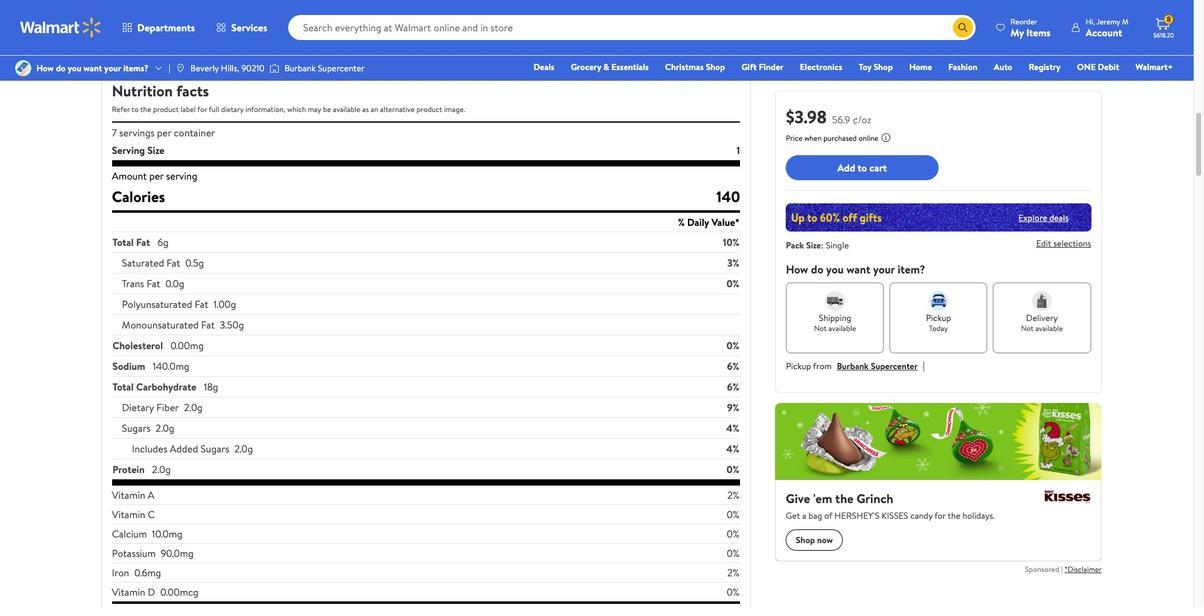 Task type: describe. For each thing, give the bounding box(es) containing it.
6g
[[157, 236, 169, 249]]

beverly hills, 90210
[[190, 62, 264, 75]]

when
[[804, 133, 822, 144]]

item?
[[898, 262, 925, 278]]

6% for 18g
[[727, 380, 740, 394]]

auto link
[[988, 60, 1018, 74]]

8 $618.20
[[1154, 14, 1174, 39]]

1 product from the left
[[153, 104, 179, 115]]

information,
[[245, 104, 285, 115]]

facts
[[176, 80, 209, 102]]

0.00mg
[[170, 339, 204, 353]]

2.0g right the added
[[234, 442, 253, 456]]

electronics
[[800, 61, 843, 73]]

total carbohydrate
[[112, 380, 196, 394]]

0 vertical spatial burbank
[[284, 62, 316, 75]]

intent image for delivery image
[[1032, 291, 1052, 311]]

total for total fat
[[112, 236, 134, 249]]

cholesterol
[[112, 339, 163, 353]]

$3.98 56.9 ¢/oz
[[786, 105, 871, 129]]

how do you want your item?
[[786, 262, 925, 278]]

deals
[[534, 61, 555, 73]]

Walmart Site-Wide search field
[[288, 15, 976, 40]]

sponsored | *disclaimer
[[1025, 565, 1102, 575]]

2 product from the left
[[417, 104, 442, 115]]

walmart image
[[20, 18, 102, 38]]

supercenter inside pickup from burbank supercenter |
[[871, 360, 918, 373]]

vitamin c
[[112, 508, 155, 522]]

intent image for shipping image
[[825, 291, 845, 311]]

grocery
[[571, 61, 601, 73]]

¢/oz
[[853, 113, 871, 127]]

you for how do you want your items?
[[68, 62, 81, 75]]

0% for 90.0mg
[[727, 547, 740, 561]]

2.0g down the includes
[[152, 463, 171, 477]]

 image for beverly
[[175, 63, 185, 73]]

% daily value*
[[678, 216, 740, 229]]

christmas
[[665, 61, 704, 73]]

christmas shop link
[[659, 60, 731, 74]]

m
[[1122, 16, 1129, 27]]

0% for 10.0mg
[[727, 528, 740, 541]]

trans
[[122, 277, 144, 291]]

iron 0.6mg
[[112, 566, 161, 580]]

vitamin for vitamin a
[[112, 489, 145, 503]]

do for how do you want your items?
[[56, 62, 66, 75]]

may
[[308, 104, 321, 115]]

explore
[[1019, 211, 1047, 224]]

3.50g
[[220, 318, 244, 332]]

shipping not available
[[814, 312, 856, 334]]

shop for christmas shop
[[706, 61, 725, 73]]

today
[[929, 323, 948, 334]]

sugars 2.0g
[[122, 422, 174, 436]]

refer
[[112, 104, 130, 115]]

edit selections button
[[1036, 238, 1091, 250]]

burbank supercenter
[[284, 62, 365, 75]]

 image for burbank
[[269, 62, 279, 75]]

to inside button
[[858, 161, 867, 175]]

1 horizontal spatial sugars
[[201, 442, 229, 456]]

how for how do you want your item?
[[786, 262, 808, 278]]

1 vertical spatial |
[[923, 359, 925, 373]]

pickup from burbank supercenter |
[[786, 359, 925, 373]]

for
[[197, 104, 207, 115]]

pickup for pickup from burbank supercenter |
[[786, 360, 811, 373]]

dietary
[[122, 401, 154, 415]]

jeremy
[[1097, 16, 1120, 27]]

pack
[[786, 239, 804, 252]]

dietary
[[221, 104, 244, 115]]

pack size : single
[[786, 239, 849, 252]]

2 horizontal spatial |
[[1061, 565, 1063, 575]]

90.0mg
[[161, 547, 194, 561]]

nutrition facts refer to the product label for full dietary information, which may be available as an alternative product image.
[[112, 80, 465, 115]]

one debit link
[[1071, 60, 1125, 74]]

not for shipping
[[814, 323, 827, 334]]

full
[[209, 104, 219, 115]]

legal information image
[[881, 133, 891, 143]]

fat for trans
[[147, 277, 160, 291]]

nutrition for information
[[102, 43, 142, 56]]

fat for total
[[136, 236, 150, 249]]

pickup for pickup today
[[926, 312, 951, 325]]

gift finder
[[741, 61, 784, 73]]

vitamin a
[[112, 489, 154, 503]]

4% for includes added sugars 2.0g
[[726, 442, 740, 456]]

edit
[[1036, 238, 1051, 250]]

protein
[[112, 463, 145, 477]]

fashion link
[[943, 60, 983, 74]]

vitamin for vitamin c
[[112, 508, 145, 522]]

search icon image
[[958, 23, 968, 33]]

added
[[170, 442, 198, 456]]

140
[[716, 186, 740, 207]]

0 horizontal spatial supercenter
[[318, 62, 365, 75]]

available for delivery
[[1036, 323, 1063, 334]]

potassium 90.0mg
[[112, 547, 194, 561]]

nutrition for facts
[[112, 80, 173, 102]]

total fat
[[112, 236, 150, 249]]

one
[[1077, 61, 1096, 73]]

how for how do you want your items?
[[36, 62, 54, 75]]

shop for toy shop
[[874, 61, 893, 73]]

 image for how
[[15, 60, 31, 76]]

delivery not available
[[1021, 312, 1063, 334]]

essentials
[[612, 61, 649, 73]]

140.0mg
[[153, 360, 189, 373]]

my
[[1011, 25, 1024, 39]]

hills,
[[221, 62, 239, 75]]

items?
[[123, 62, 149, 75]]

items
[[1026, 25, 1051, 39]]

iron
[[112, 566, 129, 580]]

your for item?
[[873, 262, 895, 278]]

toy
[[859, 61, 872, 73]]

value*
[[712, 216, 740, 229]]

online
[[859, 133, 879, 144]]

2.0g right fiber at the bottom of page
[[184, 401, 203, 415]]

grocery & essentials
[[571, 61, 649, 73]]

registry
[[1029, 61, 1061, 73]]

fat for monounsaturated
[[201, 318, 215, 332]]

from
[[813, 360, 832, 373]]

56.9
[[832, 113, 850, 127]]

as
[[362, 104, 369, 115]]

trans fat 0.0g
[[122, 277, 184, 291]]

cart
[[870, 161, 887, 175]]

do for how do you want your item?
[[811, 262, 824, 278]]

fat for polyunsaturated
[[195, 298, 208, 311]]

9%
[[727, 401, 740, 415]]



Task type: vqa. For each thing, say whether or not it's contained in the screenshot.
the right ROKU
no



Task type: locate. For each thing, give the bounding box(es) containing it.
total up saturated
[[112, 236, 134, 249]]

vitamin
[[112, 489, 145, 503], [112, 508, 145, 522], [112, 586, 145, 600]]

up to sixty percent off deals. shop now. image
[[786, 204, 1091, 232]]

purchased
[[824, 133, 857, 144]]

1 horizontal spatial do
[[811, 262, 824, 278]]

5 0% from the top
[[727, 528, 740, 541]]

0 vertical spatial nutrition
[[102, 43, 142, 56]]

1 horizontal spatial your
[[873, 262, 895, 278]]

2 shop from the left
[[874, 61, 893, 73]]

deals link
[[528, 60, 560, 74]]

0 horizontal spatial do
[[56, 62, 66, 75]]

| down information
[[169, 62, 170, 75]]

0% for 0.00mcg
[[727, 586, 740, 600]]

one debit
[[1077, 61, 1119, 73]]

walmart+ link
[[1130, 60, 1179, 74]]

sponsored
[[1025, 565, 1060, 575]]

0 horizontal spatial available
[[333, 104, 360, 115]]

product left the image.
[[417, 104, 442, 115]]

debit
[[1098, 61, 1119, 73]]

potassium
[[112, 547, 156, 561]]

1 vertical spatial 2%
[[727, 566, 740, 580]]

product
[[153, 104, 179, 115], [417, 104, 442, 115]]

you for how do you want your item?
[[826, 262, 844, 278]]

1 vertical spatial you
[[826, 262, 844, 278]]

1 vertical spatial supercenter
[[871, 360, 918, 373]]

1 horizontal spatial burbank
[[837, 360, 869, 373]]

2 2% from the top
[[727, 566, 740, 580]]

account
[[1086, 25, 1122, 39]]

1 vertical spatial to
[[858, 161, 867, 175]]

6 0% from the top
[[727, 547, 740, 561]]

1 vertical spatial burbank
[[837, 360, 869, 373]]

0 vertical spatial you
[[68, 62, 81, 75]]

you down walmart image
[[68, 62, 81, 75]]

0 horizontal spatial burbank
[[284, 62, 316, 75]]

0% for 0.00mg
[[727, 339, 740, 353]]

a
[[148, 489, 154, 503]]

0 horizontal spatial you
[[68, 62, 81, 75]]

1 vertical spatial how
[[786, 262, 808, 278]]

want left items?
[[84, 62, 102, 75]]

0 vertical spatial want
[[84, 62, 102, 75]]

available inside shipping not available
[[829, 323, 856, 334]]

size right pack on the right top
[[806, 239, 821, 252]]

not for delivery
[[1021, 323, 1034, 334]]

home link
[[904, 60, 938, 74]]

amount per serving
[[112, 169, 197, 183]]

an
[[371, 104, 378, 115]]

1 vertical spatial sugars
[[201, 442, 229, 456]]

0 vertical spatial to
[[132, 104, 139, 115]]

to left cart
[[858, 161, 867, 175]]

2 vertical spatial |
[[1061, 565, 1063, 575]]

want for item?
[[847, 262, 871, 278]]

1 vertical spatial size
[[806, 239, 821, 252]]

calcium
[[112, 528, 147, 541]]

vitamin up vitamin c
[[112, 489, 145, 503]]

services
[[231, 21, 267, 34]]

1 vertical spatial vitamin
[[112, 508, 145, 522]]

toy shop
[[859, 61, 893, 73]]

vitamin down 'iron 0.6mg'
[[112, 586, 145, 600]]

vitamin up calcium
[[112, 508, 145, 522]]

supercenter
[[318, 62, 365, 75], [871, 360, 918, 373]]

nutrition inside "nutrition facts refer to the product label for full dietary information, which may be available as an alternative product image."
[[112, 80, 173, 102]]

you down single
[[826, 262, 844, 278]]

do down 'pack size : single'
[[811, 262, 824, 278]]

0 vertical spatial |
[[169, 62, 170, 75]]

shipping
[[819, 312, 851, 325]]

3%
[[727, 256, 740, 270]]

services button
[[206, 13, 278, 43]]

0 vertical spatial how
[[36, 62, 54, 75]]

 image
[[15, 60, 31, 76], [269, 62, 279, 75], [175, 63, 185, 73]]

 image right 90210
[[269, 62, 279, 75]]

size for serving
[[147, 144, 164, 157]]

1 0% from the top
[[727, 277, 740, 291]]

0 vertical spatial pickup
[[926, 312, 951, 325]]

registry link
[[1023, 60, 1066, 74]]

total down 'sodium'
[[112, 380, 134, 394]]

1 horizontal spatial product
[[417, 104, 442, 115]]

0.5g
[[185, 256, 204, 270]]

1 horizontal spatial  image
[[175, 63, 185, 73]]

1 horizontal spatial you
[[826, 262, 844, 278]]

0 horizontal spatial not
[[814, 323, 827, 334]]

how down walmart image
[[36, 62, 54, 75]]

available down intent image for shipping
[[829, 323, 856, 334]]

fiber
[[156, 401, 179, 415]]

1 vertical spatial pickup
[[786, 360, 811, 373]]

not inside delivery not available
[[1021, 323, 1034, 334]]

available for shipping
[[829, 323, 856, 334]]

size for pack
[[806, 239, 821, 252]]

available left as
[[333, 104, 360, 115]]

 image down information
[[175, 63, 185, 73]]

0 horizontal spatial pickup
[[786, 360, 811, 373]]

0 horizontal spatial want
[[84, 62, 102, 75]]

polyunsaturated
[[122, 298, 192, 311]]

0 vertical spatial 2%
[[727, 489, 740, 503]]

label
[[181, 104, 196, 115]]

container
[[174, 126, 215, 140]]

explore deals
[[1019, 211, 1069, 224]]

4%
[[726, 422, 740, 436], [726, 442, 740, 456]]

burbank right from
[[837, 360, 869, 373]]

dietary fiber 2.0g
[[122, 401, 203, 415]]

shop right toy
[[874, 61, 893, 73]]

0 horizontal spatial shop
[[706, 61, 725, 73]]

fat
[[136, 236, 150, 249], [167, 256, 180, 270], [147, 277, 160, 291], [195, 298, 208, 311], [201, 318, 215, 332]]

0 horizontal spatial your
[[104, 62, 121, 75]]

do down walmart image
[[56, 62, 66, 75]]

carbohydrate
[[136, 380, 196, 394]]

1 horizontal spatial supercenter
[[871, 360, 918, 373]]

d
[[148, 586, 155, 600]]

size
[[147, 144, 164, 157], [806, 239, 821, 252]]

home
[[909, 61, 932, 73]]

1 horizontal spatial |
[[923, 359, 925, 373]]

2 vitamin from the top
[[112, 508, 145, 522]]

sugars
[[122, 422, 151, 436], [201, 442, 229, 456]]

not down the intent image for delivery
[[1021, 323, 1034, 334]]

includes added sugars 2.0g
[[132, 442, 253, 456]]

1 horizontal spatial available
[[829, 323, 856, 334]]

0.00mcg
[[160, 586, 199, 600]]

price
[[786, 133, 803, 144]]

0 vertical spatial your
[[104, 62, 121, 75]]

burbank inside pickup from burbank supercenter |
[[837, 360, 869, 373]]

2.0g
[[184, 401, 203, 415], [156, 422, 174, 436], [234, 442, 253, 456], [152, 463, 171, 477]]

1 horizontal spatial size
[[806, 239, 821, 252]]

pickup today
[[926, 312, 951, 334]]

fat left 3.50g
[[201, 318, 215, 332]]

1 vertical spatial want
[[847, 262, 871, 278]]

fat for saturated
[[167, 256, 180, 270]]

6% for 140.0mg
[[727, 360, 740, 373]]

reorder
[[1011, 16, 1037, 27]]

90210
[[241, 62, 264, 75]]

1 horizontal spatial not
[[1021, 323, 1034, 334]]

nutrition up the
[[112, 80, 173, 102]]

total for total carbohydrate
[[112, 380, 134, 394]]

1 vertical spatial your
[[873, 262, 895, 278]]

1 horizontal spatial pickup
[[926, 312, 951, 325]]

0.0g
[[165, 277, 184, 291]]

explore deals link
[[1014, 206, 1074, 229]]

calories
[[112, 186, 165, 207]]

departments button
[[112, 13, 206, 43]]

1 shop from the left
[[706, 61, 725, 73]]

pickup left from
[[786, 360, 811, 373]]

0 vertical spatial sugars
[[122, 422, 151, 436]]

sodium
[[112, 360, 145, 373]]

sugars right the added
[[201, 442, 229, 456]]

0 vertical spatial 6%
[[727, 360, 740, 373]]

christmas shop
[[665, 61, 725, 73]]

0% for 0.0g
[[727, 277, 740, 291]]

0 vertical spatial size
[[147, 144, 164, 157]]

1 vertical spatial nutrition
[[112, 80, 173, 102]]

1 vertical spatial 4%
[[726, 442, 740, 456]]

want for items?
[[84, 62, 102, 75]]

1 vertical spatial do
[[811, 262, 824, 278]]

0 horizontal spatial  image
[[15, 60, 31, 76]]

0 horizontal spatial to
[[132, 104, 139, 115]]

price when purchased online
[[786, 133, 879, 144]]

monounsaturated
[[122, 318, 199, 332]]

2 4% from the top
[[726, 442, 740, 456]]

fat right trans
[[147, 277, 160, 291]]

add to cart
[[837, 161, 887, 175]]

available inside delivery not available
[[1036, 323, 1063, 334]]

product right the
[[153, 104, 179, 115]]

your for items?
[[104, 62, 121, 75]]

electronics link
[[794, 60, 848, 74]]

how down pack on the right top
[[786, 262, 808, 278]]

auto
[[994, 61, 1013, 73]]

7
[[112, 126, 117, 140]]

7  servings per container
[[112, 126, 215, 140]]

selections
[[1054, 238, 1091, 250]]

available down the intent image for delivery
[[1036, 323, 1063, 334]]

 image down walmart image
[[15, 60, 31, 76]]

0 vertical spatial supercenter
[[318, 62, 365, 75]]

fat up 0.0g
[[167, 256, 180, 270]]

4 0% from the top
[[727, 508, 740, 522]]

1 total from the top
[[112, 236, 134, 249]]

your left items?
[[104, 62, 121, 75]]

3 0% from the top
[[727, 463, 740, 477]]

1 4% from the top
[[726, 422, 740, 436]]

amount
[[112, 169, 147, 183]]

3 vitamin from the top
[[112, 586, 145, 600]]

1 vitamin from the top
[[112, 489, 145, 503]]

| right burbank supercenter button at the right bottom
[[923, 359, 925, 373]]

want down single
[[847, 262, 871, 278]]

not down intent image for shipping
[[814, 323, 827, 334]]

fat left 6g
[[136, 236, 150, 249]]

0 vertical spatial do
[[56, 62, 66, 75]]

0 horizontal spatial size
[[147, 144, 164, 157]]

nutrition information image
[[735, 47, 750, 62]]

Search search field
[[288, 15, 976, 40]]

your left item?
[[873, 262, 895, 278]]

0 horizontal spatial how
[[36, 62, 54, 75]]

fat left 1.00g
[[195, 298, 208, 311]]

alternative
[[380, 104, 415, 115]]

not inside shipping not available
[[814, 323, 827, 334]]

2 6% from the top
[[727, 380, 740, 394]]

2.0g down fiber at the bottom of page
[[156, 422, 174, 436]]

calcium 10.0mg
[[112, 528, 183, 541]]

available inside "nutrition facts refer to the product label for full dietary information, which may be available as an alternative product image."
[[333, 104, 360, 115]]

shop left nutrition information image
[[706, 61, 725, 73]]

1 horizontal spatial how
[[786, 262, 808, 278]]

serving size
[[112, 144, 164, 157]]

serving
[[166, 169, 197, 183]]

burbank up "nutrition facts refer to the product label for full dietary information, which may be available as an alternative product image."
[[284, 62, 316, 75]]

1 not from the left
[[814, 323, 827, 334]]

2 horizontal spatial  image
[[269, 62, 279, 75]]

*disclaimer
[[1065, 565, 1102, 575]]

vitamin d 0.00mcg
[[112, 586, 199, 600]]

to inside "nutrition facts refer to the product label for full dietary information, which may be available as an alternative product image."
[[132, 104, 139, 115]]

7 0% from the top
[[727, 586, 740, 600]]

servings
[[119, 126, 155, 140]]

saturated
[[122, 256, 164, 270]]

image.
[[444, 104, 465, 115]]

pickup inside pickup from burbank supercenter |
[[786, 360, 811, 373]]

nutrition
[[102, 43, 142, 56], [112, 80, 173, 102]]

1 horizontal spatial want
[[847, 262, 871, 278]]

2 horizontal spatial available
[[1036, 323, 1063, 334]]

1 horizontal spatial to
[[858, 161, 867, 175]]

0 horizontal spatial product
[[153, 104, 179, 115]]

10.0mg
[[152, 528, 183, 541]]

size down 7  servings per container
[[147, 144, 164, 157]]

0% for 2.0g
[[727, 463, 740, 477]]

available
[[333, 104, 360, 115], [829, 323, 856, 334], [1036, 323, 1063, 334]]

2 not from the left
[[1021, 323, 1034, 334]]

| right sponsored
[[1061, 565, 1063, 575]]

intent image for pickup image
[[929, 291, 949, 311]]

0 horizontal spatial |
[[169, 62, 170, 75]]

1 2% from the top
[[727, 489, 740, 503]]

nutrition up items?
[[102, 43, 142, 56]]

1 vertical spatial total
[[112, 380, 134, 394]]

edit selections
[[1036, 238, 1091, 250]]

saturated fat 0.5g
[[122, 256, 204, 270]]

0 vertical spatial total
[[112, 236, 134, 249]]

1 horizontal spatial shop
[[874, 61, 893, 73]]

per
[[157, 126, 171, 140]]

1 6% from the top
[[727, 360, 740, 373]]

the
[[140, 104, 151, 115]]

8
[[1167, 14, 1171, 25]]

0 vertical spatial 4%
[[726, 422, 740, 436]]

gift finder link
[[736, 60, 789, 74]]

4% for sugars 2.0g
[[726, 422, 740, 436]]

1 vertical spatial 6%
[[727, 380, 740, 394]]

0 horizontal spatial sugars
[[122, 422, 151, 436]]

2 vertical spatial vitamin
[[112, 586, 145, 600]]

walmart+
[[1136, 61, 1173, 73]]

toy shop link
[[853, 60, 899, 74]]

to left the
[[132, 104, 139, 115]]

how do you want your items?
[[36, 62, 149, 75]]

sugars down dietary
[[122, 422, 151, 436]]

2 total from the top
[[112, 380, 134, 394]]

pickup down 'intent image for pickup'
[[926, 312, 951, 325]]

18g
[[204, 380, 218, 394]]

0 vertical spatial vitamin
[[112, 489, 145, 503]]

2 0% from the top
[[727, 339, 740, 353]]



